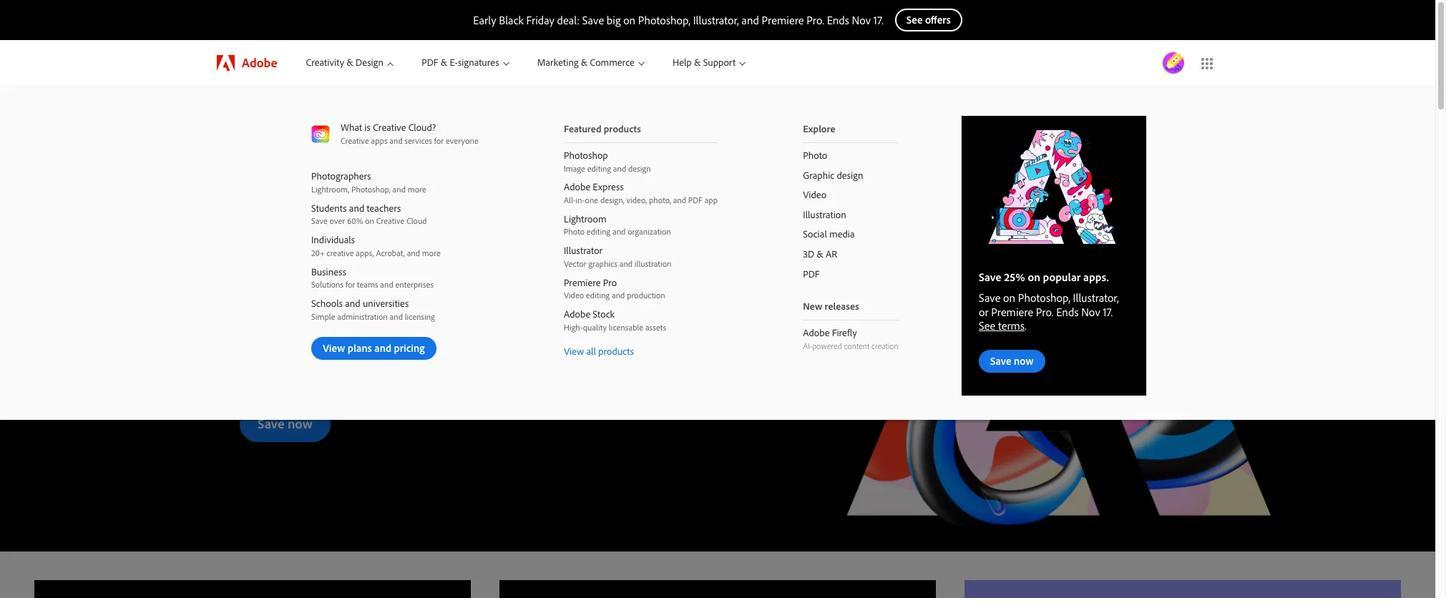 Task type: describe. For each thing, give the bounding box(es) containing it.
early for early black friday deal. get 25% off.
[[240, 248, 304, 287]]

ai-
[[803, 341, 813, 351]]

save now link
[[240, 407, 331, 442]]

see
[[979, 318, 996, 333]]

marketing & commerce
[[537, 56, 635, 69]]

creative
[[327, 248, 354, 258]]

video inside photo graphic design video illustration social media 3d & ar pdf
[[803, 188, 827, 201]]

pro,
[[511, 331, 538, 353]]

25% inside early black friday deal. get 25% off.
[[291, 280, 347, 319]]

acrobat,
[[376, 248, 405, 258]]

ends for early black friday deal: save big on photoshop, illustrator, and premiere pro. ends nov 17.
[[827, 13, 850, 27]]

premiere inside photoshop image editing and design adobe express all-in-one design, video, photo, and pdf app lightroom photo editing and organization illustrator vector graphics and illustration premiere pro video editing and production adobe stock high-quality licensable assets
[[564, 276, 601, 289]]

social media link
[[780, 225, 922, 245]]

products inside view all products link
[[598, 345, 634, 358]]

universities
[[363, 297, 409, 310]]

view all products link
[[541, 337, 741, 365]]

adobe link
[[203, 40, 292, 86]]

services
[[405, 135, 432, 146]]

photographers lightroom, photoshop, and more students and teachers save over 60% on creative cloud individuals 20+ creative apps, acrobat, and more business solutions for teams and enterprises schools and universities simple administration and licensing
[[311, 170, 441, 322]]

assets
[[646, 322, 667, 333]]

1 vertical spatial editing
[[587, 226, 611, 237]]

video,
[[627, 195, 647, 205]]

individuals
[[311, 233, 355, 246]]

photographers
[[311, 170, 371, 183]]

explore
[[803, 122, 836, 135]]

and up administration
[[345, 297, 361, 310]]

and down universities
[[390, 311, 403, 322]]

vector
[[564, 258, 587, 269]]

big
[[607, 13, 621, 27]]

firefly
[[832, 327, 857, 339]]

simple
[[311, 311, 335, 322]]

and up teachers on the left top
[[393, 184, 406, 195]]

us$17.23/mo us$22.99/mo
[[301, 351, 488, 373]]

now
[[288, 415, 313, 432]]

photo graphic design video illustration social media 3d & ar pdf
[[803, 149, 864, 280]]

students
[[311, 202, 347, 215]]

help & support button
[[659, 40, 760, 86]]

adobe inside 'adobe firefly ai-powered content creation'
[[803, 327, 830, 339]]

lightroom,
[[311, 184, 349, 195]]

content
[[844, 341, 870, 351]]

and down pro
[[612, 290, 625, 301]]

photoshop, up help
[[638, 13, 691, 27]]

ar
[[826, 248, 838, 261]]

on up terms
[[1004, 291, 1016, 305]]

cloud?
[[408, 121, 436, 134]]

black friday image
[[962, 116, 1147, 257]]

illustration
[[803, 208, 847, 221]]

new releases
[[803, 300, 860, 313]]

3d
[[803, 248, 815, 261]]

illustrator, for and
[[693, 13, 739, 27]]

0 vertical spatial more
[[408, 184, 426, 195]]

is
[[365, 121, 371, 134]]

save now
[[258, 415, 313, 432]]

what is creative cloud? creative apps and services for everyone
[[341, 121, 479, 146]]

everyone
[[446, 135, 479, 146]]

3d & ar link
[[780, 245, 922, 265]]

pro
[[603, 276, 617, 289]]

60%
[[347, 216, 363, 226]]

buy
[[240, 331, 266, 353]]

1 vertical spatial more
[[422, 248, 441, 258]]

or inside buy photoshop, illustrator, or premiere pro, and save for the first six months.
[[425, 331, 440, 353]]

illustration link
[[780, 205, 922, 225]]

20+
[[311, 248, 325, 258]]

on right big
[[624, 13, 636, 27]]

teams
[[357, 279, 378, 290]]

black for save
[[499, 13, 524, 27]]

and inside what is creative cloud? creative apps and services for everyone
[[390, 135, 403, 146]]

featured products
[[564, 122, 641, 135]]

marketing
[[537, 56, 579, 69]]

adobe up the in-
[[564, 181, 591, 194]]

deal:
[[557, 13, 580, 27]]

adobe firefly ai-powered content creation
[[803, 327, 899, 351]]

2 vertical spatial editing
[[586, 290, 610, 301]]

photoshop, inside photographers lightroom, photoshop, and more students and teachers save over 60% on creative cloud individuals 20+ creative apps, acrobat, and more business solutions for teams and enterprises schools and universities simple administration and licensing
[[351, 184, 391, 195]]

early for early black friday deal: save big on photoshop, illustrator, and premiere pro. ends nov 17.
[[473, 13, 497, 27]]

over
[[330, 216, 345, 226]]

on left popular
[[1028, 270, 1041, 284]]

pdf & e-signatures
[[422, 56, 499, 69]]

creative inside photographers lightroom, photoshop, and more students and teachers save over 60% on creative cloud individuals 20+ creative apps, acrobat, and more business solutions for teams and enterprises schools and universities simple administration and licensing
[[376, 216, 405, 226]]

buy photoshop, illustrator, or premiere pro, and save for the first six months.
[[240, 331, 704, 373]]

for inside photographers lightroom, photoshop, and more students and teachers save over 60% on creative cloud individuals 20+ creative apps, acrobat, and more business solutions for teams and enterprises schools and universities simple administration and licensing
[[346, 279, 355, 290]]

for for creative
[[434, 135, 444, 146]]

creation
[[872, 341, 899, 351]]

17. for early black friday deal: save big on photoshop, illustrator, and premiere pro. ends nov 17.
[[874, 13, 884, 27]]

support
[[703, 56, 736, 69]]

months.
[[240, 351, 297, 373]]

signatures
[[458, 56, 499, 69]]

on inside photographers lightroom, photoshop, and more students and teachers save over 60% on creative cloud individuals 20+ creative apps, acrobat, and more business solutions for teams and enterprises schools and universities simple administration and licensing
[[365, 216, 374, 226]]

or inside save 25% on popular apps. save on photoshop, illustrator, or premiere pro. ends nov 17. see terms .
[[979, 305, 989, 319]]

terms
[[999, 318, 1025, 333]]

& for creativity
[[347, 56, 353, 69]]

design,
[[601, 195, 625, 205]]

illustrator
[[564, 244, 603, 257]]

see terms link
[[979, 318, 1025, 333]]

0 vertical spatial creative
[[373, 121, 406, 134]]

design
[[356, 56, 384, 69]]

pro. for and
[[807, 13, 825, 27]]

enterprises
[[395, 279, 434, 290]]

friday for deal.
[[386, 248, 464, 287]]

quality
[[583, 322, 607, 333]]

all-
[[564, 195, 576, 205]]

illustrator, for or
[[1073, 291, 1119, 305]]

save 25% on popular apps. save on photoshop, illustrator, or premiere pro. ends nov 17. see terms .
[[979, 270, 1119, 333]]

one
[[585, 195, 599, 205]]

featured
[[564, 122, 602, 135]]

illustrator, inside buy photoshop, illustrator, or premiere pro, and save for the first six months.
[[353, 331, 421, 353]]

creative cloud icon image
[[311, 125, 330, 143]]

and inside buy photoshop, illustrator, or premiere pro, and save for the first six months.
[[542, 331, 568, 353]]

and right acrobat,
[[407, 248, 420, 258]]

& for help
[[694, 56, 701, 69]]

and up help & support popup button
[[742, 13, 759, 27]]

and left organization
[[613, 226, 626, 237]]

premiere inside buy photoshop, illustrator, or premiere pro, and save for the first six months.
[[444, 331, 507, 353]]

design inside photoshop image editing and design adobe express all-in-one design, video, photo, and pdf app lightroom photo editing and organization illustrator vector graphics and illustration premiere pro video editing and production adobe stock high-quality licensable assets
[[628, 163, 651, 174]]

the
[[630, 331, 653, 353]]



Task type: locate. For each thing, give the bounding box(es) containing it.
pro. inside save 25% on popular apps. save on photoshop, illustrator, or premiere pro. ends nov 17. see terms .
[[1036, 305, 1054, 319]]

& left e-
[[441, 56, 448, 69]]

pro. for or
[[1036, 305, 1054, 319]]

0 horizontal spatial early
[[240, 248, 304, 287]]

get
[[240, 280, 284, 319]]

for right services
[[434, 135, 444, 146]]

save
[[572, 331, 603, 353]]

on
[[624, 13, 636, 27], [365, 216, 374, 226], [1028, 270, 1041, 284], [1004, 291, 1016, 305]]

1 vertical spatial for
[[346, 279, 355, 290]]

& for marketing
[[581, 56, 588, 69]]

cloud
[[407, 216, 427, 226]]

design
[[628, 163, 651, 174], [837, 169, 864, 182]]

0 vertical spatial black
[[499, 13, 524, 27]]

0 vertical spatial products
[[604, 122, 641, 135]]

early black friday deal: save big on photoshop, illustrator, and premiere pro. ends nov 17.
[[473, 13, 884, 27]]

& inside popup button
[[441, 56, 448, 69]]

video link
[[780, 186, 922, 205]]

& inside 'dropdown button'
[[347, 56, 353, 69]]

creative down what
[[341, 135, 369, 146]]

early up signatures
[[473, 13, 497, 27]]

and right graphics
[[620, 258, 633, 269]]

video down graphic on the right
[[803, 188, 827, 201]]

app
[[705, 195, 718, 205]]

0 vertical spatial friday
[[527, 13, 555, 27]]

0 horizontal spatial 25%
[[291, 280, 347, 319]]

and right the apps
[[390, 135, 403, 146]]

black inside early black friday deal. get 25% off.
[[311, 248, 379, 287]]

0 horizontal spatial or
[[425, 331, 440, 353]]

2 vertical spatial illustrator,
[[353, 331, 421, 353]]

17. inside save 25% on popular apps. save on photoshop, illustrator, or premiere pro. ends nov 17. see terms .
[[1103, 305, 1113, 319]]

1 vertical spatial or
[[425, 331, 440, 353]]

25% inside save 25% on popular apps. save on photoshop, illustrator, or premiere pro. ends nov 17. see terms .
[[1004, 270, 1026, 284]]

image
[[564, 163, 585, 174]]

& for pdf
[[441, 56, 448, 69]]

1 horizontal spatial illustrator,
[[693, 13, 739, 27]]

help & support
[[673, 56, 736, 69]]

editing down pro
[[586, 290, 610, 301]]

ends
[[827, 13, 850, 27], [1057, 305, 1079, 319]]

graphic design link
[[780, 166, 922, 186]]

for inside what is creative cloud? creative apps and services for everyone
[[434, 135, 444, 146]]

adobe up high- at bottom
[[564, 308, 591, 321]]

media
[[830, 228, 855, 241]]

photo inside photo graphic design video illustration social media 3d & ar pdf
[[803, 149, 828, 162]]

organization
[[628, 226, 671, 237]]

photo up graphic on the right
[[803, 149, 828, 162]]

releases
[[825, 300, 860, 313]]

nov inside save 25% on popular apps. save on photoshop, illustrator, or premiere pro. ends nov 17. see terms .
[[1082, 305, 1101, 319]]

photo down lightroom
[[564, 226, 585, 237]]

0 vertical spatial or
[[979, 305, 989, 319]]

.
[[1025, 318, 1027, 333]]

administration
[[337, 311, 388, 322]]

creative down teachers on the left top
[[376, 216, 405, 226]]

commerce
[[590, 56, 635, 69]]

0 vertical spatial video
[[803, 188, 827, 201]]

2 vertical spatial for
[[607, 331, 626, 353]]

creative up the apps
[[373, 121, 406, 134]]

1 horizontal spatial or
[[979, 305, 989, 319]]

more
[[408, 184, 426, 195], [422, 248, 441, 258]]

1 horizontal spatial 25%
[[1004, 270, 1026, 284]]

pdf inside photoshop image editing and design adobe express all-in-one design, video, photo, and pdf app lightroom photo editing and organization illustrator vector graphics and illustration premiere pro video editing and production adobe stock high-quality licensable assets
[[689, 195, 703, 205]]

view
[[564, 345, 584, 358]]

black for get
[[311, 248, 379, 287]]

1 horizontal spatial for
[[434, 135, 444, 146]]

express
[[593, 181, 624, 194]]

0 vertical spatial illustrator,
[[693, 13, 739, 27]]

friday down cloud
[[386, 248, 464, 287]]

1 vertical spatial black
[[311, 248, 379, 287]]

apps,
[[356, 248, 374, 258]]

early
[[473, 13, 497, 27], [240, 248, 304, 287]]

social
[[803, 228, 827, 241]]

design inside photo graphic design video illustration social media 3d & ar pdf
[[837, 169, 864, 182]]

save inside photographers lightroom, photoshop, and more students and teachers save over 60% on creative cloud individuals 20+ creative apps, acrobat, and more business solutions for teams and enterprises schools and universities simple administration and licensing
[[311, 216, 328, 226]]

or
[[979, 305, 989, 319], [425, 331, 440, 353]]

2 horizontal spatial pdf
[[803, 267, 820, 280]]

1 horizontal spatial design
[[837, 169, 864, 182]]

photoshop, inside buy photoshop, illustrator, or premiere pro, and save for the first six months.
[[270, 331, 349, 353]]

ends for save 25% on popular apps. save on photoshop, illustrator, or premiere pro. ends nov 17. see terms .
[[1057, 305, 1079, 319]]

ends inside save 25% on popular apps. save on photoshop, illustrator, or premiere pro. ends nov 17. see terms .
[[1057, 305, 1079, 319]]

view all products
[[564, 345, 634, 358]]

0 horizontal spatial photo
[[564, 226, 585, 237]]

2 horizontal spatial illustrator,
[[1073, 291, 1119, 305]]

1 horizontal spatial nov
[[1082, 305, 1101, 319]]

early black friday deal. get 25% off.
[[240, 248, 532, 319]]

friday left deal:
[[527, 13, 555, 27]]

0 horizontal spatial video
[[564, 290, 584, 301]]

0 horizontal spatial pro.
[[807, 13, 825, 27]]

2 vertical spatial creative
[[376, 216, 405, 226]]

teachers
[[367, 202, 401, 215]]

illustrator, down apps.
[[1073, 291, 1119, 305]]

deal.
[[471, 248, 532, 287]]

& left design
[[347, 56, 353, 69]]

lightroom
[[564, 212, 607, 225]]

us$17.23/mo
[[301, 351, 390, 373]]

1 vertical spatial nov
[[1082, 305, 1101, 319]]

25% down business
[[291, 280, 347, 319]]

1 vertical spatial pdf
[[689, 195, 703, 205]]

& inside dropdown button
[[581, 56, 588, 69]]

powered
[[813, 341, 842, 351]]

pdf inside popup button
[[422, 56, 439, 69]]

1 horizontal spatial video
[[803, 188, 827, 201]]

0 horizontal spatial black
[[311, 248, 379, 287]]

0 horizontal spatial ends
[[827, 13, 850, 27]]

0 horizontal spatial nov
[[852, 13, 871, 27]]

1 horizontal spatial pro.
[[1036, 305, 1054, 319]]

1 horizontal spatial pdf
[[689, 195, 703, 205]]

business
[[311, 265, 346, 278]]

stock
[[593, 308, 615, 321]]

off.
[[354, 280, 393, 319]]

adobe up ai-
[[803, 327, 830, 339]]

apps
[[371, 135, 388, 146]]

0 horizontal spatial friday
[[386, 248, 464, 287]]

high-
[[564, 322, 583, 333]]

group containing save 25% on popular apps.
[[0, 86, 1436, 420]]

or down licensing
[[425, 331, 440, 353]]

save
[[582, 13, 604, 27], [311, 216, 328, 226], [979, 270, 1002, 284], [979, 291, 1001, 305], [258, 415, 285, 432]]

0 vertical spatial 17.
[[874, 13, 884, 27]]

0 vertical spatial nov
[[852, 13, 871, 27]]

popular
[[1043, 270, 1081, 284]]

1 vertical spatial 17.
[[1103, 305, 1113, 319]]

early left 20+
[[240, 248, 304, 287]]

1 horizontal spatial photo
[[803, 149, 828, 162]]

design up video link
[[837, 169, 864, 182]]

0 vertical spatial ends
[[827, 13, 850, 27]]

pdf inside photo graphic design video illustration social media 3d & ar pdf
[[803, 267, 820, 280]]

0 vertical spatial editing
[[587, 163, 611, 174]]

for inside buy photoshop, illustrator, or premiere pro, and save for the first six months.
[[607, 331, 626, 353]]

us$22.99/mo
[[394, 351, 488, 373]]

1 vertical spatial photo
[[564, 226, 585, 237]]

0 horizontal spatial for
[[346, 279, 355, 290]]

design up video, on the top left of page
[[628, 163, 651, 174]]

and right the photo,
[[673, 195, 687, 205]]

0 horizontal spatial illustrator,
[[353, 331, 421, 353]]

25%
[[1004, 270, 1026, 284], [291, 280, 347, 319]]

1 vertical spatial creative
[[341, 135, 369, 146]]

more down cloud
[[422, 248, 441, 258]]

schools
[[311, 297, 343, 310]]

and up universities
[[380, 279, 394, 290]]

photo,
[[649, 195, 671, 205]]

or left terms
[[979, 305, 989, 319]]

licensing
[[405, 311, 435, 322]]

& right the 3d
[[817, 248, 824, 261]]

1 horizontal spatial friday
[[527, 13, 555, 27]]

video
[[803, 188, 827, 201], [564, 290, 584, 301]]

& right marketing at left
[[581, 56, 588, 69]]

1 vertical spatial products
[[598, 345, 634, 358]]

products
[[604, 122, 641, 135], [598, 345, 634, 358]]

0 vertical spatial early
[[473, 13, 497, 27]]

photoshop, up teachers on the left top
[[351, 184, 391, 195]]

pdf
[[422, 56, 439, 69], [689, 195, 703, 205], [803, 267, 820, 280]]

group
[[0, 86, 1436, 420]]

solutions
[[311, 279, 344, 290]]

illustrator, down administration
[[353, 331, 421, 353]]

1 vertical spatial ends
[[1057, 305, 1079, 319]]

0 vertical spatial pro.
[[807, 13, 825, 27]]

friday
[[527, 13, 555, 27], [386, 248, 464, 287]]

for left "the"
[[607, 331, 626, 353]]

1 vertical spatial video
[[564, 290, 584, 301]]

& inside photo graphic design video illustration social media 3d & ar pdf
[[817, 248, 824, 261]]

creativity & design button
[[292, 40, 407, 86]]

and up the '60%'
[[349, 202, 365, 215]]

black
[[499, 13, 524, 27], [311, 248, 379, 287]]

video up high- at bottom
[[564, 290, 584, 301]]

products right the all
[[598, 345, 634, 358]]

and right the pro,
[[542, 331, 568, 353]]

video inside photoshop image editing and design adobe express all-in-one design, video, photo, and pdf app lightroom photo editing and organization illustrator vector graphics and illustration premiere pro video editing and production adobe stock high-quality licensable assets
[[564, 290, 584, 301]]

editing down lightroom
[[587, 226, 611, 237]]

graphic
[[803, 169, 835, 182]]

friday inside early black friday deal. get 25% off.
[[386, 248, 464, 287]]

photo inside photoshop image editing and design adobe express all-in-one design, video, photo, and pdf app lightroom photo editing and organization illustrator vector graphics and illustration premiere pro video editing and production adobe stock high-quality licensable assets
[[564, 226, 585, 237]]

2 horizontal spatial for
[[607, 331, 626, 353]]

& right help
[[694, 56, 701, 69]]

premiere inside save 25% on popular apps. save on photoshop, illustrator, or premiere pro. ends nov 17. see terms .
[[992, 305, 1034, 319]]

pdf left e-
[[422, 56, 439, 69]]

pdf & e-signatures button
[[407, 40, 523, 86]]

17. for save 25% on popular apps. save on photoshop, illustrator, or premiere pro. ends nov 17. see terms .
[[1103, 305, 1113, 319]]

photoshop, down popular
[[1018, 291, 1071, 305]]

products right "featured"
[[604, 122, 641, 135]]

new
[[803, 300, 823, 313]]

adobe left creativity
[[242, 54, 277, 71]]

nov for save 25% on popular apps. save on photoshop, illustrator, or premiere pro. ends nov 17. see terms .
[[1082, 305, 1101, 319]]

pdf left app
[[689, 195, 703, 205]]

1 horizontal spatial 17.
[[1103, 305, 1113, 319]]

2 vertical spatial pdf
[[803, 267, 820, 280]]

25% left popular
[[1004, 270, 1026, 284]]

0 vertical spatial for
[[434, 135, 444, 146]]

0 vertical spatial photo
[[803, 149, 828, 162]]

&
[[347, 56, 353, 69], [441, 56, 448, 69], [581, 56, 588, 69], [694, 56, 701, 69], [817, 248, 824, 261]]

and up express
[[613, 163, 626, 174]]

photoshop image editing and design adobe express all-in-one design, video, photo, and pdf app lightroom photo editing and organization illustrator vector graphics and illustration premiere pro video editing and production adobe stock high-quality licensable assets
[[564, 149, 718, 333]]

on right the '60%'
[[365, 216, 374, 226]]

pro.
[[807, 13, 825, 27], [1036, 305, 1054, 319]]

& inside popup button
[[694, 56, 701, 69]]

friday for deal:
[[527, 13, 555, 27]]

in-
[[576, 195, 585, 205]]

1 vertical spatial early
[[240, 248, 304, 287]]

more up cloud
[[408, 184, 426, 195]]

for for illustrator,
[[607, 331, 626, 353]]

nov for early black friday deal: save big on photoshop, illustrator, and premiere pro. ends nov 17.
[[852, 13, 871, 27]]

all
[[587, 345, 596, 358]]

graphics
[[589, 258, 618, 269]]

1 vertical spatial friday
[[386, 248, 464, 287]]

1 vertical spatial illustrator,
[[1073, 291, 1119, 305]]

editing
[[587, 163, 611, 174], [587, 226, 611, 237], [586, 290, 610, 301]]

for left teams on the top of page
[[346, 279, 355, 290]]

0 horizontal spatial design
[[628, 163, 651, 174]]

photoshop
[[564, 149, 608, 162]]

1 horizontal spatial early
[[473, 13, 497, 27]]

pdf link
[[780, 265, 922, 284]]

photoshop,
[[638, 13, 691, 27], [351, 184, 391, 195], [1018, 291, 1071, 305], [270, 331, 349, 353]]

1 vertical spatial pro.
[[1036, 305, 1054, 319]]

1 horizontal spatial black
[[499, 13, 524, 27]]

0 horizontal spatial 17.
[[874, 13, 884, 27]]

production
[[627, 290, 666, 301]]

illustrator, up support
[[693, 13, 739, 27]]

photoshop, down simple
[[270, 331, 349, 353]]

help
[[673, 56, 692, 69]]

editing down "photoshop"
[[587, 163, 611, 174]]

photoshop, inside save 25% on popular apps. save on photoshop, illustrator, or premiere pro. ends nov 17. see terms .
[[1018, 291, 1071, 305]]

licensable
[[609, 322, 644, 333]]

early inside early black friday deal. get 25% off.
[[240, 248, 304, 287]]

0 horizontal spatial pdf
[[422, 56, 439, 69]]

1 horizontal spatial ends
[[1057, 305, 1079, 319]]

what
[[341, 121, 362, 134]]

pdf down the 3d
[[803, 267, 820, 280]]

illustrator, inside save 25% on popular apps. save on photoshop, illustrator, or premiere pro. ends nov 17. see terms .
[[1073, 291, 1119, 305]]

0 vertical spatial pdf
[[422, 56, 439, 69]]



Task type: vqa. For each thing, say whether or not it's contained in the screenshot.
Adobe Firefly Ai-Powered Content Creation
yes



